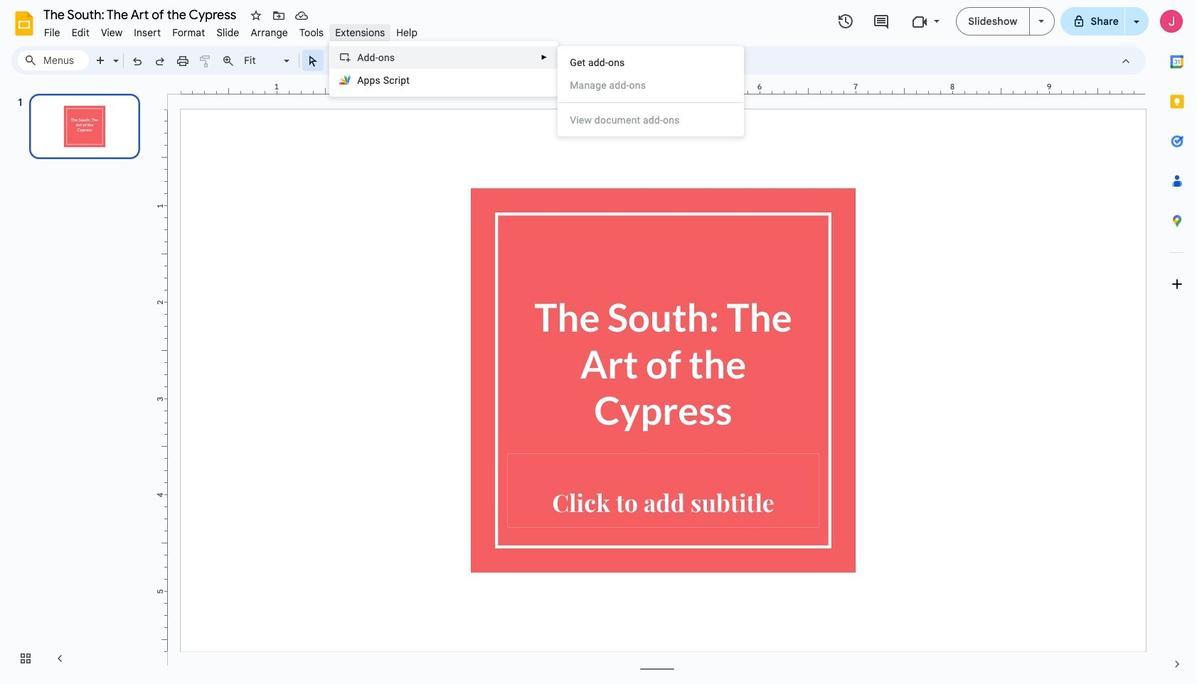 Task type: locate. For each thing, give the bounding box(es) containing it.
application
[[0, 0, 1197, 685]]

move image
[[272, 9, 286, 23]]

menu bar
[[38, 18, 423, 42]]

new slide (ctrl+m) image
[[94, 54, 108, 68]]

menu item
[[38, 24, 66, 41], [66, 24, 95, 41], [95, 24, 128, 41], [128, 24, 167, 41], [167, 24, 211, 41], [211, 24, 245, 41], [245, 24, 294, 41], [294, 24, 329, 41], [329, 24, 391, 41], [391, 24, 423, 41], [570, 78, 733, 92], [558, 109, 743, 132]]

last edit was on october 30, 2023 image
[[837, 13, 854, 30]]

tab list
[[1157, 42, 1197, 645]]

show all comments image
[[873, 13, 890, 30]]

menu bar inside the menu bar banner
[[38, 18, 423, 42]]

Zoom field
[[240, 50, 296, 71]]

Rename text field
[[38, 6, 245, 23]]

Zoom text field
[[242, 50, 282, 70]]

slides home image
[[11, 11, 37, 36]]

select (esc) image
[[306, 54, 320, 68]]

menu
[[329, 41, 558, 97], [558, 46, 744, 137]]

main toolbar
[[88, 50, 694, 71]]

navigation
[[0, 80, 156, 685]]

quick sharing actions image
[[1134, 21, 1139, 43]]

redo (⌘y) image
[[153, 54, 167, 68]]

print (⌘p) image
[[176, 54, 190, 68]]



Task type: describe. For each thing, give the bounding box(es) containing it.
tab list inside the menu bar banner
[[1157, 42, 1197, 645]]

text box image
[[329, 54, 343, 68]]

share. private to only me. image
[[1072, 15, 1085, 27]]

new slide with layout image
[[110, 51, 119, 56]]

document status: saved to drive. image
[[294, 9, 309, 23]]

Menus field
[[18, 50, 89, 70]]

paint format image
[[198, 54, 213, 68]]

hide the menus (ctrl+shift+f) image
[[1119, 54, 1133, 68]]

zoom image
[[221, 54, 235, 68]]

undo (⌘z) image
[[130, 54, 144, 68]]

Star checkbox
[[246, 6, 266, 26]]

menu bar banner
[[0, 0, 1197, 685]]

star image
[[249, 9, 263, 23]]

apps script e element
[[357, 75, 414, 86]]

presentation options image
[[1038, 20, 1044, 23]]



Task type: vqa. For each thing, say whether or not it's contained in the screenshot.
Paint format IMAGE
yes



